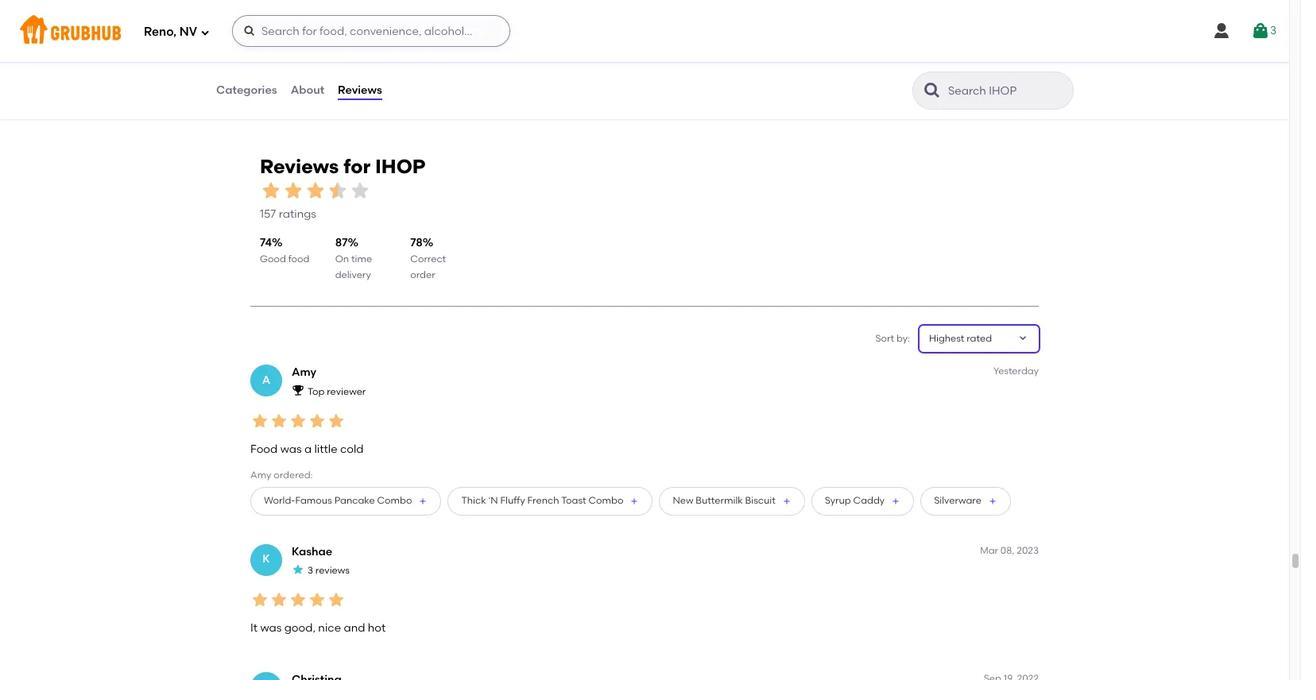 Task type: describe. For each thing, give the bounding box(es) containing it.
2023
[[1017, 545, 1039, 556]]

1 2.65 from the left
[[522, 68, 541, 79]]

order
[[410, 270, 435, 281]]

plus icon image for thick 'n fluffy french toast combo
[[630, 496, 639, 506]]

syrup caddy
[[825, 495, 885, 506]]

a
[[262, 373, 270, 387]]

was for it
[[260, 622, 282, 635]]

about
[[291, 83, 324, 97]]

0 horizontal spatial svg image
[[200, 27, 210, 37]]

157
[[260, 208, 276, 221]]

59 ratings
[[998, 71, 1051, 85]]

syrup caddy button
[[811, 487, 914, 515]]

highest rated
[[929, 333, 992, 344]]

74
[[260, 236, 272, 250]]

20–30 inside 20–30 min 1.73 mi
[[238, 54, 266, 65]]

famous
[[295, 495, 332, 506]]

categories
[[216, 83, 277, 97]]

about button
[[290, 62, 325, 119]]

plus icon image for new buttermilk biscuit
[[782, 496, 791, 506]]

caddy
[[853, 495, 885, 506]]

svg image
[[1251, 21, 1270, 41]]

syrup
[[825, 495, 851, 506]]

amy ordered:
[[250, 470, 313, 481]]

top
[[308, 386, 325, 397]]

by:
[[897, 333, 910, 344]]

2 20–30 min 2.65 mi from the left
[[806, 54, 854, 79]]

caret down icon image
[[1017, 332, 1029, 345]]

20–30 min 1.73 mi
[[238, 54, 286, 79]]

food
[[250, 443, 278, 456]]

87
[[335, 236, 348, 250]]

2 mi from the left
[[545, 68, 556, 79]]

reviews button
[[337, 62, 383, 119]]

reno, nv
[[144, 24, 197, 39]]

new buttermilk biscuit button
[[659, 487, 805, 515]]

kashae
[[292, 545, 332, 558]]

2 20–30 from the left
[[522, 54, 550, 65]]

3 for 3
[[1270, 24, 1276, 37]]

silverware button
[[920, 487, 1011, 515]]

1.73
[[238, 68, 254, 79]]

2 2.65 from the left
[[806, 68, 825, 79]]

pancake
[[334, 495, 375, 506]]

74 good food
[[260, 236, 309, 265]]

2 min from the left
[[553, 54, 570, 65]]

food
[[288, 254, 309, 265]]

and
[[344, 622, 365, 635]]

1 20–30 min 2.65 mi from the left
[[522, 54, 570, 79]]

3 reviews
[[308, 565, 350, 576]]

ordered:
[[274, 470, 313, 481]]

plus icon image for world-famous pancake combo
[[418, 496, 428, 506]]

2 horizontal spatial svg image
[[1212, 21, 1231, 41]]

fluffy
[[500, 495, 525, 506]]

plus icon image for silverware
[[988, 496, 997, 506]]

1 combo from the left
[[377, 495, 412, 506]]

it was good, nice and hot
[[250, 622, 386, 635]]

sort
[[875, 333, 894, 344]]

new buttermilk biscuit
[[673, 495, 776, 506]]

time
[[351, 254, 372, 265]]

highest
[[929, 333, 964, 344]]

Sort by: field
[[929, 332, 992, 346]]

sort by:
[[875, 333, 910, 344]]

reviews
[[315, 565, 350, 576]]

thick
[[461, 495, 486, 506]]

yesterday
[[993, 366, 1039, 377]]

3 mi from the left
[[829, 68, 840, 79]]

world-famous pancake combo button
[[250, 487, 441, 515]]

nice
[[318, 622, 341, 635]]



Task type: vqa. For each thing, say whether or not it's contained in the screenshot.
SCHEDULE
no



Task type: locate. For each thing, give the bounding box(es) containing it.
157 ratings
[[260, 208, 316, 221]]

min inside 20–30 min 1.73 mi
[[269, 54, 286, 65]]

0 vertical spatial 3
[[1270, 24, 1276, 37]]

plus icon image inside silverware button
[[988, 496, 997, 506]]

1 vertical spatial reviews
[[260, 155, 339, 178]]

0 vertical spatial reviews
[[338, 83, 382, 97]]

0 vertical spatial ihop
[[238, 13, 271, 28]]

2 plus icon image from the left
[[630, 496, 639, 506]]

2 horizontal spatial 20–30
[[806, 54, 834, 65]]

was
[[280, 443, 302, 456], [260, 622, 282, 635]]

1 mi from the left
[[258, 68, 269, 79]]

3 20–30 from the left
[[806, 54, 834, 65]]

cold
[[340, 443, 364, 456]]

2 horizontal spatial mi
[[829, 68, 840, 79]]

subscription pass image
[[238, 34, 255, 46]]

1 vertical spatial 3
[[308, 565, 313, 576]]

78
[[410, 236, 423, 250]]

combo right 'pancake'
[[377, 495, 412, 506]]

78 correct order
[[410, 236, 446, 281]]

ratings for 59 ratings
[[1013, 71, 1051, 85]]

0 horizontal spatial 2.65
[[522, 68, 541, 79]]

ihop
[[238, 13, 271, 28], [375, 155, 426, 178]]

plus icon image right caddy
[[891, 496, 901, 506]]

svg image
[[1212, 21, 1231, 41], [243, 25, 256, 37], [200, 27, 210, 37]]

reviews for reviews for ihop
[[260, 155, 339, 178]]

ihop link
[[238, 12, 483, 30]]

0 horizontal spatial ihop
[[238, 13, 271, 28]]

Search IHOP search field
[[947, 83, 1068, 99]]

5 plus icon image from the left
[[988, 496, 997, 506]]

1 horizontal spatial svg image
[[243, 25, 256, 37]]

4 plus icon image from the left
[[891, 496, 901, 506]]

1 horizontal spatial 20–30 min 2.65 mi
[[806, 54, 854, 79]]

1 horizontal spatial amy
[[292, 366, 316, 379]]

mar 08, 2023
[[980, 545, 1039, 556]]

amy for amy
[[292, 366, 316, 379]]

svg image right nv
[[200, 27, 210, 37]]

new
[[673, 495, 693, 506]]

reviews up 157 ratings
[[260, 155, 339, 178]]

1 horizontal spatial min
[[553, 54, 570, 65]]

mi
[[258, 68, 269, 79], [545, 68, 556, 79], [829, 68, 840, 79]]

1 plus icon image from the left
[[418, 496, 428, 506]]

correct
[[410, 254, 446, 265]]

1 horizontal spatial combo
[[589, 495, 623, 506]]

0 horizontal spatial min
[[269, 54, 286, 65]]

2.65
[[522, 68, 541, 79], [806, 68, 825, 79]]

ratings for 157 ratings
[[279, 208, 316, 221]]

on
[[335, 254, 349, 265]]

3
[[1270, 24, 1276, 37], [308, 565, 313, 576]]

reviews
[[338, 83, 382, 97], [260, 155, 339, 178]]

nv
[[179, 24, 197, 39]]

search icon image
[[923, 81, 942, 100]]

reviewer
[[327, 386, 366, 397]]

was left a
[[280, 443, 302, 456]]

biscuit
[[745, 495, 776, 506]]

silverware
[[934, 495, 981, 506]]

american
[[261, 34, 306, 45]]

1 horizontal spatial 2.65
[[806, 68, 825, 79]]

08,
[[1001, 545, 1015, 556]]

amy up trophy icon
[[292, 366, 316, 379]]

min
[[269, 54, 286, 65], [553, 54, 570, 65], [837, 54, 854, 65]]

Search for food, convenience, alcohol... search field
[[232, 15, 510, 47]]

little
[[314, 443, 337, 456]]

20–30
[[238, 54, 266, 65], [522, 54, 550, 65], [806, 54, 834, 65]]

1 horizontal spatial 3
[[1270, 24, 1276, 37]]

top reviewer
[[308, 386, 366, 397]]

0 vertical spatial amy
[[292, 366, 316, 379]]

1 vertical spatial was
[[260, 622, 282, 635]]

0 horizontal spatial 20–30 min 2.65 mi
[[522, 54, 570, 79]]

ihop right for
[[375, 155, 426, 178]]

good,
[[284, 622, 316, 635]]

0 vertical spatial was
[[280, 443, 302, 456]]

reno,
[[144, 24, 177, 39]]

0 horizontal spatial 20–30
[[238, 54, 266, 65]]

reviews for ihop
[[260, 155, 426, 178]]

3 plus icon image from the left
[[782, 496, 791, 506]]

french
[[527, 495, 559, 506]]

was for food
[[280, 443, 302, 456]]

rated
[[967, 333, 992, 344]]

59
[[998, 71, 1011, 85]]

3 button
[[1251, 17, 1276, 45]]

ratings right 59
[[1013, 71, 1051, 85]]

amy for amy ordered:
[[250, 470, 271, 481]]

combo right toast
[[589, 495, 623, 506]]

star icon image
[[419, 53, 432, 66], [432, 53, 445, 66], [445, 53, 457, 66], [457, 53, 470, 66], [457, 53, 470, 66], [470, 53, 483, 66], [703, 53, 716, 66], [716, 53, 729, 66], [729, 53, 741, 66], [741, 53, 754, 66], [754, 53, 767, 66], [754, 53, 767, 66], [987, 53, 1000, 66], [1000, 53, 1013, 66], [1013, 53, 1025, 66], [1025, 53, 1038, 66], [1025, 53, 1038, 66], [1038, 53, 1051, 66], [260, 180, 282, 202], [282, 180, 304, 202], [304, 180, 327, 202], [327, 180, 349, 202], [327, 180, 349, 202], [349, 180, 371, 202], [250, 411, 269, 430], [269, 411, 289, 430], [289, 411, 308, 430], [308, 411, 327, 430], [327, 411, 346, 430], [292, 563, 304, 576], [250, 591, 269, 610], [269, 591, 289, 610], [289, 591, 308, 610], [308, 591, 327, 610], [327, 591, 346, 610]]

main navigation navigation
[[0, 0, 1289, 62]]

trophy icon image
[[292, 384, 304, 397]]

1 min from the left
[[269, 54, 286, 65]]

87 on time delivery
[[335, 236, 372, 281]]

good
[[260, 254, 286, 265]]

mi inside 20–30 min 1.73 mi
[[258, 68, 269, 79]]

'n
[[488, 495, 498, 506]]

ratings
[[1013, 71, 1051, 85], [279, 208, 316, 221]]

combo
[[377, 495, 412, 506], [589, 495, 623, 506]]

categories button
[[215, 62, 278, 119]]

svg image left american on the top left
[[243, 25, 256, 37]]

plus icon image left thick
[[418, 496, 428, 506]]

food was a little cold
[[250, 443, 364, 456]]

svg image left svg image
[[1212, 21, 1231, 41]]

1 horizontal spatial 20–30
[[522, 54, 550, 65]]

amy
[[292, 366, 316, 379], [250, 470, 271, 481]]

2 horizontal spatial min
[[837, 54, 854, 65]]

1 vertical spatial ratings
[[279, 208, 316, 221]]

2 combo from the left
[[589, 495, 623, 506]]

delivery
[[335, 270, 371, 281]]

1 horizontal spatial mi
[[545, 68, 556, 79]]

plus icon image inside syrup caddy button
[[891, 496, 901, 506]]

20–30 min 2.65 mi
[[522, 54, 570, 79], [806, 54, 854, 79]]

buttermilk
[[696, 495, 743, 506]]

0 horizontal spatial amy
[[250, 470, 271, 481]]

toast
[[561, 495, 586, 506]]

reviews inside button
[[338, 83, 382, 97]]

0 horizontal spatial 3
[[308, 565, 313, 576]]

hot
[[368, 622, 386, 635]]

0 horizontal spatial combo
[[377, 495, 412, 506]]

1 horizontal spatial ihop
[[375, 155, 426, 178]]

0 horizontal spatial ratings
[[279, 208, 316, 221]]

0 horizontal spatial mi
[[258, 68, 269, 79]]

reviews right about
[[338, 83, 382, 97]]

plus icon image inside world-famous pancake combo button
[[418, 496, 428, 506]]

1 vertical spatial ihop
[[375, 155, 426, 178]]

for
[[343, 155, 371, 178]]

1 20–30 from the left
[[238, 54, 266, 65]]

3 for 3 reviews
[[308, 565, 313, 576]]

a
[[304, 443, 312, 456]]

thick 'n fluffy french toast combo
[[461, 495, 623, 506]]

world-
[[264, 495, 295, 506]]

0 vertical spatial ratings
[[1013, 71, 1051, 85]]

world-famous pancake combo
[[264, 495, 412, 506]]

amy down food
[[250, 470, 271, 481]]

1 vertical spatial amy
[[250, 470, 271, 481]]

plus icon image right biscuit
[[782, 496, 791, 506]]

reviews for reviews
[[338, 83, 382, 97]]

was right it in the left of the page
[[260, 622, 282, 635]]

plus icon image for syrup caddy
[[891, 496, 901, 506]]

ihop up subscription pass icon
[[238, 13, 271, 28]]

3 min from the left
[[837, 54, 854, 65]]

k
[[262, 553, 270, 566]]

plus icon image inside the new buttermilk biscuit button
[[782, 496, 791, 506]]

plus icon image right silverware
[[988, 496, 997, 506]]

ratings right 157
[[279, 208, 316, 221]]

mar
[[980, 545, 998, 556]]

it
[[250, 622, 258, 635]]

1 horizontal spatial ratings
[[1013, 71, 1051, 85]]

plus icon image
[[418, 496, 428, 506], [630, 496, 639, 506], [782, 496, 791, 506], [891, 496, 901, 506], [988, 496, 997, 506]]

thick 'n fluffy french toast combo button
[[448, 487, 653, 515]]

plus icon image inside 'thick 'n fluffy french toast combo' button
[[630, 496, 639, 506]]

plus icon image left new in the bottom right of the page
[[630, 496, 639, 506]]

3 inside 3 button
[[1270, 24, 1276, 37]]



